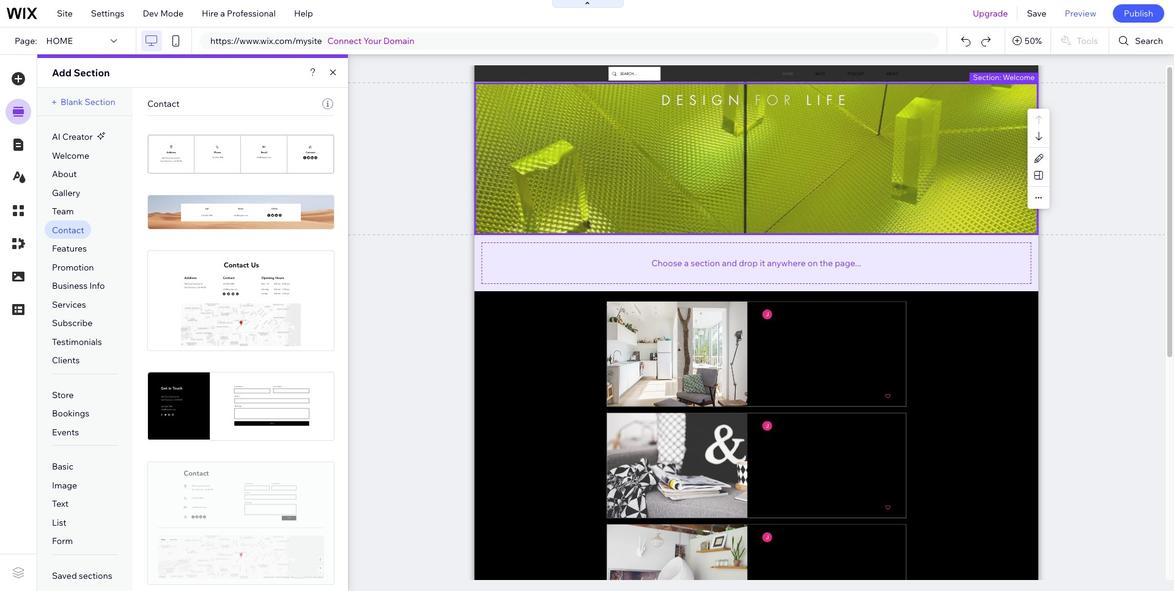 Task type: locate. For each thing, give the bounding box(es) containing it.
0 horizontal spatial contact
[[52, 225, 84, 236]]

add
[[52, 67, 71, 79]]

it
[[760, 258, 765, 269]]

upgrade
[[973, 8, 1008, 19]]

team
[[52, 206, 74, 217]]

https://www.wix.com/mysite connect your domain
[[210, 35, 414, 46]]

welcome down ai creator
[[52, 150, 89, 161]]

hire
[[202, 8, 218, 19]]

1 horizontal spatial a
[[684, 258, 689, 269]]

and
[[722, 258, 737, 269]]

section right blank at the top left
[[85, 97, 115, 108]]

section up blank section
[[74, 67, 110, 79]]

save
[[1027, 8, 1047, 19]]

hire a professional
[[202, 8, 276, 19]]

preview button
[[1056, 0, 1106, 27]]

1 vertical spatial section
[[85, 97, 115, 108]]

0 vertical spatial a
[[220, 8, 225, 19]]

events
[[52, 427, 79, 438]]

about
[[52, 169, 77, 180]]

search
[[1135, 35, 1163, 46]]

section
[[74, 67, 110, 79], [85, 97, 115, 108]]

1 horizontal spatial welcome
[[1003, 72, 1035, 82]]

your
[[364, 35, 382, 46]]

0 vertical spatial welcome
[[1003, 72, 1035, 82]]

add section
[[52, 67, 110, 79]]

subscribe
[[52, 318, 92, 329]]

0 horizontal spatial a
[[220, 8, 225, 19]]

help
[[294, 8, 313, 19]]

contact
[[147, 98, 179, 109], [52, 225, 84, 236]]

a left section
[[684, 258, 689, 269]]

services
[[52, 299, 86, 310]]

0 vertical spatial section
[[74, 67, 110, 79]]

settings
[[91, 8, 124, 19]]

clients
[[52, 355, 80, 366]]

testimonials
[[52, 337, 102, 348]]

domain
[[383, 35, 414, 46]]

save button
[[1018, 0, 1056, 27]]

dev
[[143, 8, 158, 19]]

section
[[691, 258, 720, 269]]

section: welcome
[[973, 72, 1035, 82]]

welcome
[[1003, 72, 1035, 82], [52, 150, 89, 161]]

text
[[52, 499, 69, 510]]

welcome right the section:
[[1003, 72, 1035, 82]]

promotion
[[52, 262, 94, 273]]

form
[[52, 537, 73, 548]]

1 vertical spatial welcome
[[52, 150, 89, 161]]

blank
[[61, 97, 83, 108]]

business info
[[52, 281, 105, 292]]

publish button
[[1113, 4, 1164, 23]]

a right "hire"
[[220, 8, 225, 19]]

search button
[[1110, 28, 1174, 54]]

1 vertical spatial a
[[684, 258, 689, 269]]

store
[[52, 390, 74, 401]]

mode
[[160, 8, 184, 19]]

home
[[46, 35, 73, 46]]

section:
[[973, 72, 1001, 82]]

a
[[220, 8, 225, 19], [684, 258, 689, 269]]

1 horizontal spatial contact
[[147, 98, 179, 109]]

section for add section
[[74, 67, 110, 79]]

preview
[[1065, 8, 1096, 19]]

section for blank section
[[85, 97, 115, 108]]

features
[[52, 243, 87, 254]]



Task type: describe. For each thing, give the bounding box(es) containing it.
tools
[[1077, 35, 1098, 46]]

professional
[[227, 8, 276, 19]]

gallery
[[52, 187, 80, 198]]

business
[[52, 281, 88, 292]]

https://www.wix.com/mysite
[[210, 35, 322, 46]]

saved
[[52, 571, 77, 582]]

choose
[[652, 258, 682, 269]]

50% button
[[1005, 28, 1051, 54]]

drop
[[739, 258, 758, 269]]

blank section
[[61, 97, 115, 108]]

tools button
[[1051, 28, 1109, 54]]

sections
[[79, 571, 112, 582]]

image
[[52, 481, 77, 492]]

a for professional
[[220, 8, 225, 19]]

ai creator
[[52, 131, 93, 142]]

0 horizontal spatial welcome
[[52, 150, 89, 161]]

the
[[820, 258, 833, 269]]

creator
[[62, 131, 93, 142]]

page...
[[835, 258, 861, 269]]

info
[[89, 281, 105, 292]]

connect
[[328, 35, 362, 46]]

dev mode
[[143, 8, 184, 19]]

saved sections
[[52, 571, 112, 582]]

anywhere
[[767, 258, 806, 269]]

list
[[52, 518, 66, 529]]

basic
[[52, 462, 73, 473]]

0 vertical spatial contact
[[147, 98, 179, 109]]

bookings
[[52, 409, 89, 420]]

site
[[57, 8, 73, 19]]

choose a section and drop it anywhere on the page...
[[652, 258, 861, 269]]

50%
[[1025, 35, 1042, 46]]

on
[[808, 258, 818, 269]]

1 vertical spatial contact
[[52, 225, 84, 236]]

publish
[[1124, 8, 1153, 19]]

ai
[[52, 131, 60, 142]]

a for section
[[684, 258, 689, 269]]



Task type: vqa. For each thing, say whether or not it's contained in the screenshot.
Logo to the bottom
no



